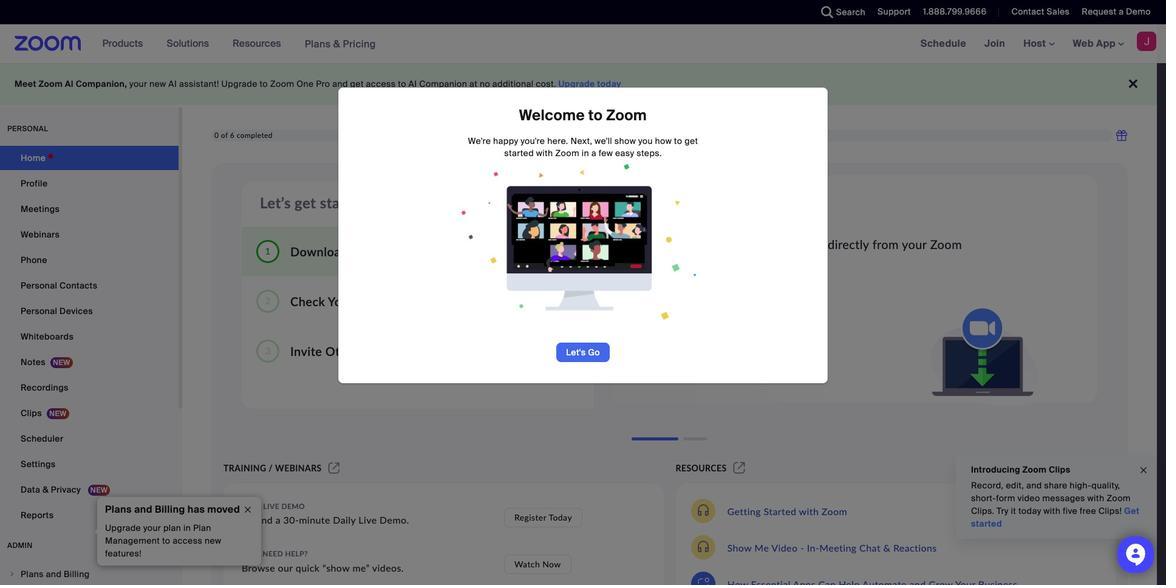 Task type: describe. For each thing, give the bounding box(es) containing it.
live
[[263, 502, 280, 511]]

share
[[1045, 480, 1068, 491]]

and inside tooltip
[[134, 503, 152, 516]]

zoom right the meet
[[39, 78, 63, 89]]

of
[[221, 131, 228, 140]]

with inside we're happy you're here. next, we'll show you how to get started with zoom in a few easy steps.
[[536, 148, 553, 159]]

0 horizontal spatial join
[[382, 344, 405, 358]]

1 vertical spatial your
[[328, 294, 353, 308]]

contact
[[1012, 6, 1045, 17]]

-
[[801, 542, 805, 553]]

today inside meet zoom ai companion, "footer"
[[598, 78, 622, 89]]

at
[[470, 78, 478, 89]]

show me video - in-meeting chat & reactions link
[[728, 542, 937, 553]]

banner containing schedule
[[0, 24, 1167, 64]]

a left 30-
[[276, 514, 281, 526]]

2
[[265, 295, 271, 306]]

companion
[[419, 78, 467, 89]]

your inside start, join, and schedule meetings directly from your zoom desktop client.
[[902, 237, 927, 252]]

a left special
[[707, 142, 712, 153]]

download zoom to your computer
[[290, 244, 486, 259]]

you're on your way to receiving a special gift!
[[580, 142, 760, 153]]

here.
[[548, 136, 569, 147]]

features!
[[105, 548, 142, 559]]

and inside meet zoom ai companion, "footer"
[[333, 78, 348, 89]]

training
[[224, 463, 266, 473]]

quality,
[[1092, 480, 1121, 491]]

high-
[[1070, 480, 1092, 491]]

let's
[[566, 347, 586, 358]]

directly
[[828, 237, 870, 252]]

cost.
[[536, 78, 556, 89]]

to up audio
[[386, 244, 398, 259]]

you're
[[521, 136, 545, 147]]

started
[[764, 505, 797, 517]]

zoom left one
[[270, 78, 294, 89]]

2 horizontal spatial upgrade
[[559, 78, 595, 89]]

meet zoom ai companion, your new ai assistant! upgrade to zoom one pro and get access to ai companion at no additional cost. upgrade today
[[15, 78, 622, 89]]

clips!
[[1099, 506, 1123, 517]]

to up "we'll"
[[589, 106, 603, 125]]

1
[[265, 245, 271, 256]]

show
[[615, 136, 636, 147]]

record,
[[972, 480, 1004, 491]]

"show
[[323, 562, 350, 574]]

live
[[359, 514, 377, 526]]

invite
[[290, 344, 322, 358]]

admin
[[7, 541, 33, 551]]

reports link
[[0, 503, 179, 527]]

start, join, and schedule meetings directly from your zoom desktop client.
[[638, 237, 963, 269]]

close image
[[1139, 463, 1149, 477]]

zoom inside record, edit, and share high-quality, short-form video messages with zoom clips. try it today with five free clips!
[[1107, 493, 1131, 504]]

me"
[[353, 562, 370, 574]]

upgrade today link
[[559, 78, 622, 89]]

edit,
[[1006, 480, 1025, 491]]

moved
[[207, 503, 240, 516]]

personal devices link
[[0, 299, 179, 323]]

on
[[607, 142, 617, 153]]

zoom up edit,
[[1023, 464, 1047, 475]]

product information navigation
[[93, 24, 385, 64]]

zoom inside we're happy you're here. next, we'll show you how to get started with zoom in a few easy steps.
[[556, 148, 580, 159]]

billing
[[155, 503, 185, 516]]

plan
[[163, 523, 181, 534]]

completed
[[237, 131, 273, 140]]

phone link
[[0, 248, 179, 272]]

messages
[[1043, 493, 1086, 504]]

assistant!
[[179, 78, 219, 89]]

audio
[[356, 294, 390, 308]]

go
[[588, 347, 600, 358]]

to right way
[[658, 142, 666, 153]]

0 vertical spatial video
[[405, 294, 438, 308]]

zoom logo image
[[15, 36, 81, 51]]

how
[[655, 136, 672, 147]]

new inside meet zoom ai companion, "footer"
[[150, 78, 166, 89]]

record, edit, and share high-quality, short-form video messages with zoom clips. try it today with five free clips!
[[972, 480, 1131, 517]]

join,
[[671, 237, 695, 252]]

with right started
[[799, 505, 819, 517]]

6
[[230, 131, 235, 140]]

training / webinars
[[224, 463, 322, 473]]

meetings link
[[0, 197, 179, 221]]

zoom right download
[[351, 244, 383, 259]]

to left one
[[260, 78, 268, 89]]

settings
[[21, 459, 56, 470]]

to right others
[[368, 344, 379, 358]]

data & privacy
[[21, 484, 83, 495]]

register today button
[[504, 508, 583, 527]]

started inside get started
[[972, 518, 1003, 529]]

today inside record, edit, and share high-quality, short-form video messages with zoom clips. try it today with five free clips!
[[1019, 506, 1042, 517]]

3 ai from the left
[[409, 78, 417, 89]]

reactions
[[894, 542, 937, 553]]

we're
[[468, 136, 491, 147]]

in inside we're happy you're here. next, we'll show you how to get started with zoom in a few easy steps.
[[582, 148, 589, 159]]

scheduler link
[[0, 427, 179, 451]]

1 ai from the left
[[65, 78, 74, 89]]

additional
[[493, 78, 534, 89]]

profile link
[[0, 171, 179, 196]]

meetings
[[774, 237, 825, 252]]

video
[[1018, 493, 1041, 504]]

need help? browse our quick "show me" videos.
[[242, 549, 404, 574]]

live demo
[[261, 502, 305, 511]]

get started link
[[972, 506, 1140, 529]]

meeting
[[820, 542, 857, 553]]

notes
[[21, 357, 46, 368]]

quick
[[296, 562, 320, 574]]

your right the "on"
[[620, 142, 637, 153]]

your inside "upgrade your plan in plan management to access new features!"
[[143, 523, 161, 534]]

attend
[[242, 514, 273, 526]]

plans and billing has moved tooltip
[[94, 497, 261, 566]]

meetings
[[21, 204, 60, 215]]

others
[[326, 344, 364, 358]]

a left demo at the top of the page
[[1119, 6, 1124, 17]]

personal for personal devices
[[21, 306, 57, 317]]

watch
[[515, 559, 540, 569]]

register today
[[515, 512, 572, 522]]

introducing
[[972, 464, 1021, 475]]

personal contacts link
[[0, 273, 179, 298]]

personal menu menu
[[0, 146, 179, 529]]

demo.
[[380, 514, 409, 526]]

your inside meet zoom ai companion, "footer"
[[129, 78, 147, 89]]

with up free
[[1088, 493, 1105, 504]]

client.
[[688, 254, 724, 269]]

1 vertical spatial clips
[[1049, 464, 1071, 475]]

a inside we're happy you're here. next, we'll show you how to get started with zoom in a few easy steps.
[[592, 148, 597, 159]]

contact sales
[[1012, 6, 1070, 17]]

1.888.799.9666
[[924, 6, 987, 17]]

whiteboards
[[21, 331, 74, 342]]



Task type: locate. For each thing, give the bounding box(es) containing it.
1 horizontal spatial access
[[366, 78, 396, 89]]

webinars
[[21, 229, 60, 240]]

videos.
[[372, 562, 404, 574]]

settings link
[[0, 452, 179, 476]]

plan
[[193, 523, 211, 534]]

has
[[188, 503, 205, 516]]

sales
[[1047, 6, 1070, 17]]

1 horizontal spatial in
[[582, 148, 589, 159]]

0 horizontal spatial ai
[[65, 78, 74, 89]]

access inside "upgrade your plan in plan management to access new features!"
[[173, 535, 202, 546]]

contacts
[[60, 280, 97, 291]]

ai left "assistant!" at the top
[[169, 78, 177, 89]]

1 horizontal spatial your
[[401, 244, 426, 259]]

0 vertical spatial new
[[150, 78, 166, 89]]

with down you're
[[536, 148, 553, 159]]

0 vertical spatial clips
[[21, 408, 42, 419]]

your right companion,
[[129, 78, 147, 89]]

started inside we're happy you're here. next, we'll show you how to get started with zoom in a few easy steps.
[[505, 148, 534, 159]]

get started
[[972, 506, 1140, 529]]

window new image
[[327, 463, 342, 473], [732, 463, 747, 473]]

ai left companion on the top left
[[409, 78, 417, 89]]

personal inside personal devices 'link'
[[21, 306, 57, 317]]

your
[[129, 78, 147, 89], [620, 142, 637, 153], [902, 237, 927, 252], [143, 523, 161, 534]]

form
[[997, 493, 1016, 504]]

from
[[873, 237, 899, 252]]

demo
[[1127, 6, 1151, 17]]

& inside "product information" navigation
[[333, 37, 340, 50]]

0 horizontal spatial in
[[183, 523, 191, 534]]

attend a 30-minute daily live demo.
[[242, 514, 409, 526]]

upgrade up management
[[105, 523, 141, 534]]

and
[[333, 78, 348, 89], [698, 237, 719, 252], [1027, 480, 1042, 491], [134, 503, 152, 516]]

3
[[265, 345, 271, 356]]

2 window new image from the left
[[732, 463, 747, 473]]

daily
[[333, 514, 356, 526]]

0 vertical spatial today
[[598, 78, 622, 89]]

0 horizontal spatial today
[[598, 78, 622, 89]]

1 vertical spatial in
[[183, 523, 191, 534]]

ai left companion,
[[65, 78, 74, 89]]

need
[[263, 549, 283, 558]]

to inside "upgrade your plan in plan management to access new features!"
[[162, 535, 170, 546]]

close image
[[238, 504, 258, 515]]

zoom up the show
[[607, 106, 647, 125]]

1 horizontal spatial plans
[[305, 37, 331, 50]]

help?
[[285, 549, 308, 558]]

0 vertical spatial access
[[366, 78, 396, 89]]

get inside meet zoom ai companion, "footer"
[[350, 78, 364, 89]]

0 vertical spatial get
[[350, 78, 364, 89]]

1 horizontal spatial video
[[772, 542, 798, 553]]

new inside "upgrade your plan in plan management to access new features!"
[[205, 535, 221, 546]]

next,
[[571, 136, 593, 147]]

your left the plan
[[143, 523, 161, 534]]

plans inside "product information" navigation
[[305, 37, 331, 50]]

to down the plan
[[162, 535, 170, 546]]

to inside we're happy you're here. next, we'll show you how to get started with zoom in a few easy steps.
[[674, 136, 683, 147]]

0 vertical spatial personal
[[21, 280, 57, 291]]

1 vertical spatial get
[[685, 136, 698, 147]]

meet
[[15, 78, 36, 89]]

2 horizontal spatial ai
[[409, 78, 417, 89]]

1 horizontal spatial window new image
[[732, 463, 747, 473]]

special
[[714, 142, 741, 153]]

0 horizontal spatial plans
[[105, 503, 132, 516]]

clips up share
[[1049, 464, 1071, 475]]

access down 'plan'
[[173, 535, 202, 546]]

1 horizontal spatial new
[[205, 535, 221, 546]]

access
[[366, 78, 396, 89], [173, 535, 202, 546]]

desktop
[[638, 254, 685, 269]]

data
[[21, 484, 40, 495]]

getting started with zoom
[[728, 505, 848, 517]]

1 vertical spatial access
[[173, 535, 202, 546]]

upgrade down "product information" navigation
[[222, 78, 257, 89]]

introducing zoom clips
[[972, 464, 1071, 475]]

and up client. at the top
[[698, 237, 719, 252]]

in inside "upgrade your plan in plan management to access new features!"
[[183, 523, 191, 534]]

zoom down here.
[[556, 148, 580, 159]]

webinars
[[275, 463, 322, 473]]

watch now button
[[504, 555, 572, 574]]

me
[[755, 542, 769, 553]]

& inside the data & privacy link
[[42, 484, 49, 495]]

0 horizontal spatial started
[[505, 148, 534, 159]]

reports
[[21, 510, 54, 521]]

plans inside tooltip
[[105, 503, 132, 516]]

meetings navigation
[[912, 24, 1167, 64]]

1 horizontal spatial upgrade
[[222, 78, 257, 89]]

2 personal from the top
[[21, 306, 57, 317]]

upgrade inside "upgrade your plan in plan management to access new features!"
[[105, 523, 141, 534]]

management
[[105, 535, 160, 546]]

clips up scheduler
[[21, 408, 42, 419]]

join inside meetings navigation
[[985, 37, 1006, 50]]

in right the plan
[[183, 523, 191, 534]]

your left computer
[[401, 244, 426, 259]]

& left pricing
[[333, 37, 340, 50]]

1 horizontal spatial get
[[350, 78, 364, 89]]

personal inside personal contacts link
[[21, 280, 57, 291]]

0 horizontal spatial window new image
[[327, 463, 342, 473]]

schedule link
[[912, 24, 976, 63]]

0 vertical spatial in
[[582, 148, 589, 159]]

devices
[[60, 306, 93, 317]]

let's get started!
[[260, 194, 372, 211]]

resources
[[676, 463, 727, 473]]

meet zoom ai companion, footer
[[0, 63, 1158, 105]]

2 vertical spatial get
[[295, 194, 316, 211]]

1 horizontal spatial today
[[1019, 506, 1042, 517]]

one
[[297, 78, 314, 89]]

window new image for training / webinars
[[327, 463, 342, 473]]

get right how
[[685, 136, 698, 147]]

1 horizontal spatial join
[[985, 37, 1006, 50]]

1 personal from the top
[[21, 280, 57, 291]]

and up video
[[1027, 480, 1042, 491]]

plans & pricing link
[[305, 37, 376, 50], [305, 37, 376, 50]]

get right pro
[[350, 78, 364, 89]]

& right chat
[[884, 542, 891, 553]]

to right how
[[674, 136, 683, 147]]

pro
[[316, 78, 330, 89]]

plans up meet zoom ai companion, your new ai assistant! upgrade to zoom one pro and get access to ai companion at no additional cost. upgrade today
[[305, 37, 331, 50]]

show
[[728, 542, 752, 553]]

0 vertical spatial your
[[401, 244, 426, 259]]

1 vertical spatial started
[[972, 518, 1003, 529]]

30-
[[283, 514, 299, 526]]

with down messages
[[1044, 506, 1061, 517]]

new down 'plan'
[[205, 535, 221, 546]]

try
[[997, 506, 1009, 517]]

plans for plans and billing has moved
[[105, 503, 132, 516]]

0 horizontal spatial get
[[295, 194, 316, 211]]

today up welcome to zoom
[[598, 78, 622, 89]]

1 horizontal spatial ai
[[169, 78, 177, 89]]

0 vertical spatial started
[[505, 148, 534, 159]]

personal down 'phone'
[[21, 280, 57, 291]]

your
[[401, 244, 426, 259], [328, 294, 353, 308]]

personal contacts
[[21, 280, 97, 291]]

zoom inside start, join, and schedule meetings directly from your zoom desktop client.
[[931, 237, 963, 252]]

& right audio
[[393, 294, 402, 308]]

0 horizontal spatial upgrade
[[105, 523, 141, 534]]

1 vertical spatial plans
[[105, 503, 132, 516]]

your left audio
[[328, 294, 353, 308]]

a left few
[[592, 148, 597, 159]]

clips inside personal menu menu
[[21, 408, 42, 419]]

plans up management
[[105, 503, 132, 516]]

support
[[878, 6, 911, 17]]

/
[[269, 463, 273, 473]]

demo
[[282, 502, 305, 511]]

welcome to zoom dialog
[[338, 88, 828, 384]]

plans & pricing
[[305, 37, 376, 50]]

and left billing
[[134, 503, 152, 516]]

and right pro
[[333, 78, 348, 89]]

clips link
[[0, 401, 179, 425]]

chat
[[860, 542, 881, 553]]

browse
[[242, 562, 275, 574]]

0 horizontal spatial video
[[405, 294, 438, 308]]

pricing
[[343, 37, 376, 50]]

zoom
[[39, 78, 63, 89], [270, 78, 294, 89], [607, 106, 647, 125], [556, 148, 580, 159], [931, 237, 963, 252], [351, 244, 383, 259], [1023, 464, 1047, 475], [1107, 493, 1131, 504], [822, 505, 848, 517]]

1 vertical spatial personal
[[21, 306, 57, 317]]

0 horizontal spatial your
[[328, 294, 353, 308]]

started!
[[320, 194, 372, 211]]

get right let's
[[295, 194, 316, 211]]

window new image for resources
[[732, 463, 747, 473]]

today down video
[[1019, 506, 1042, 517]]

0 horizontal spatial access
[[173, 535, 202, 546]]

zoom right from at the top of the page
[[931, 237, 963, 252]]

in down "next,"
[[582, 148, 589, 159]]

to left companion on the top left
[[398, 78, 406, 89]]

data & privacy link
[[0, 478, 179, 502]]

window new image right resources
[[732, 463, 747, 473]]

plans
[[305, 37, 331, 50], [105, 503, 132, 516]]

access inside meet zoom ai companion, "footer"
[[366, 78, 396, 89]]

download
[[290, 244, 348, 259]]

and inside record, edit, and share high-quality, short-form video messages with zoom clips. try it today with five free clips!
[[1027, 480, 1042, 491]]

1 horizontal spatial clips
[[1049, 464, 1071, 475]]

plans for plans & pricing
[[305, 37, 331, 50]]

0 vertical spatial plans
[[305, 37, 331, 50]]

invite others to join
[[290, 344, 405, 358]]

1 window new image from the left
[[327, 463, 342, 473]]

privacy
[[51, 484, 81, 495]]

upgrade right cost.
[[559, 78, 595, 89]]

& right data in the left bottom of the page
[[42, 484, 49, 495]]

new left "assistant!" at the top
[[150, 78, 166, 89]]

schedule
[[722, 237, 771, 252]]

you
[[639, 136, 653, 147]]

zoom up show me video - in-meeting chat & reactions
[[822, 505, 848, 517]]

1 vertical spatial new
[[205, 535, 221, 546]]

let's
[[260, 194, 291, 211]]

0 vertical spatial join
[[985, 37, 1006, 50]]

check
[[290, 294, 325, 308]]

join right others
[[382, 344, 405, 358]]

with
[[536, 148, 553, 159], [1088, 493, 1105, 504], [799, 505, 819, 517], [1044, 506, 1061, 517]]

register
[[515, 512, 547, 522]]

get inside we're happy you're here. next, we'll show you how to get started with zoom in a few easy steps.
[[685, 136, 698, 147]]

zoom up clips!
[[1107, 493, 1131, 504]]

1 horizontal spatial started
[[972, 518, 1003, 529]]

and inside start, join, and schedule meetings directly from your zoom desktop client.
[[698, 237, 719, 252]]

request a demo
[[1082, 6, 1151, 17]]

to
[[260, 78, 268, 89], [398, 78, 406, 89], [589, 106, 603, 125], [674, 136, 683, 147], [658, 142, 666, 153], [386, 244, 398, 259], [368, 344, 379, 358], [162, 535, 170, 546]]

we're happy you're here. next, we'll show you how to get started with zoom in a few easy steps.
[[468, 136, 698, 159]]

0 horizontal spatial new
[[150, 78, 166, 89]]

2 horizontal spatial get
[[685, 136, 698, 147]]

access down pricing
[[366, 78, 396, 89]]

1 vertical spatial today
[[1019, 506, 1042, 517]]

watch now
[[515, 559, 561, 569]]

started down the 'happy'
[[505, 148, 534, 159]]

support link
[[869, 0, 914, 24], [878, 6, 911, 17]]

steps.
[[637, 148, 662, 159]]

personal
[[7, 124, 48, 134]]

welcome to zoom
[[519, 106, 647, 125]]

video left -
[[772, 542, 798, 553]]

personal for personal contacts
[[21, 280, 57, 291]]

banner
[[0, 24, 1167, 64]]

five
[[1063, 506, 1078, 517]]

0
[[215, 131, 219, 140]]

your right from at the top of the page
[[902, 237, 927, 252]]

window new image right webinars
[[327, 463, 342, 473]]

personal up whiteboards
[[21, 306, 57, 317]]

you're
[[580, 142, 605, 153]]

let's go
[[566, 347, 600, 358]]

ai
[[65, 78, 74, 89], [169, 78, 177, 89], [409, 78, 417, 89]]

companion,
[[76, 78, 127, 89]]

receiving
[[669, 142, 705, 153]]

getting started with zoom link
[[728, 505, 848, 517]]

1 vertical spatial video
[[772, 542, 798, 553]]

check your audio & video
[[290, 294, 438, 308]]

2 ai from the left
[[169, 78, 177, 89]]

join link
[[976, 24, 1015, 63]]

1 vertical spatial join
[[382, 344, 405, 358]]

show me video - in-meeting chat & reactions
[[728, 542, 937, 553]]

0 horizontal spatial clips
[[21, 408, 42, 419]]

started down 'clips.' at the bottom right
[[972, 518, 1003, 529]]

join down 1.888.799.9666
[[985, 37, 1006, 50]]

video right audio
[[405, 294, 438, 308]]



Task type: vqa. For each thing, say whether or not it's contained in the screenshot.
Start, Join, And Schedule Meetings Directly From Your Zoom Desktop Client.
yes



